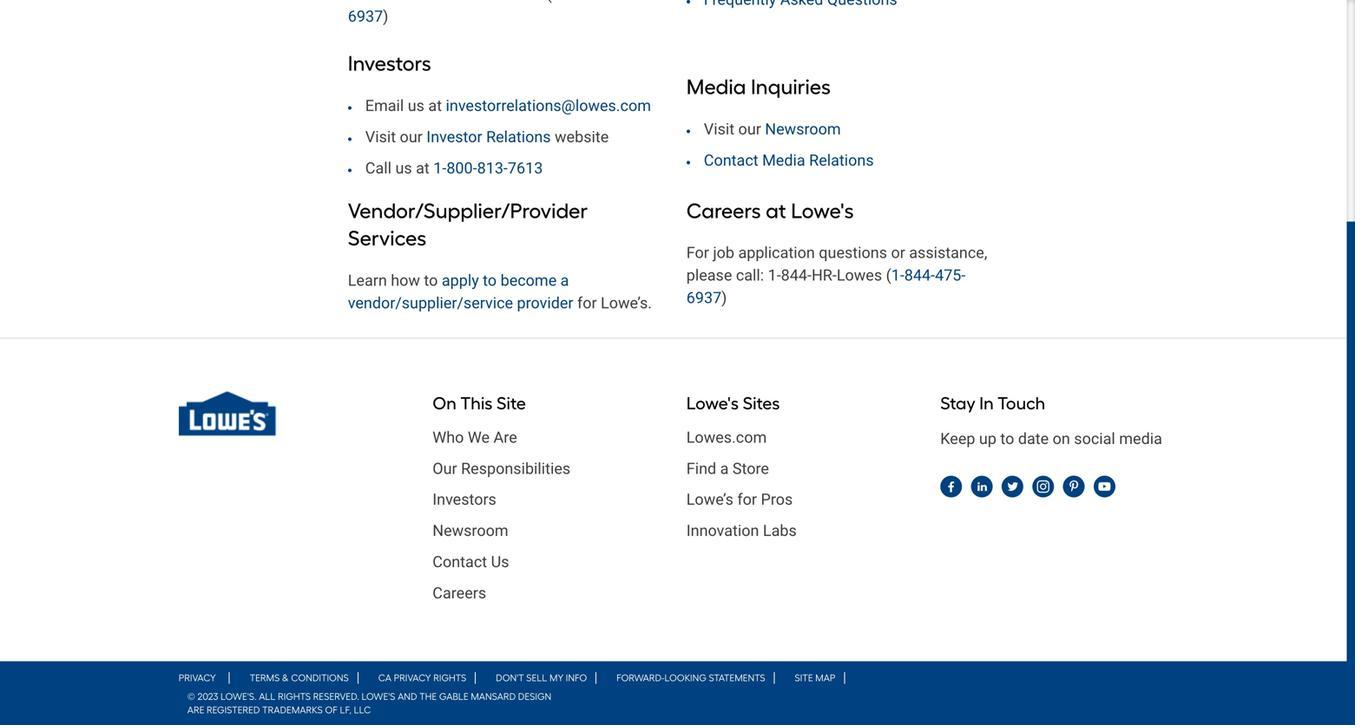 Task type: describe. For each thing, give the bounding box(es) containing it.
on this site element
[[419, 391, 673, 610]]

ca privacy rights
[[378, 673, 466, 684]]

who
[[433, 429, 464, 447]]

investorrelations@lowes.com
[[446, 97, 651, 115]]

1-844-475- 6937
[[686, 267, 966, 307]]

1 horizontal spatial site
[[795, 673, 813, 684]]

store
[[733, 460, 769, 478]]

keep
[[940, 430, 975, 448]]

sell
[[526, 673, 547, 684]]

for inside the lowe's for pros 'link'
[[737, 491, 757, 509]]

1-844-475- 6937 link
[[686, 267, 966, 307]]

at for email us at
[[428, 97, 442, 115]]

careers for careers
[[433, 585, 486, 603]]

careers at lowe's
[[686, 198, 854, 223]]

responsibilities
[[461, 460, 571, 478]]

lowes.com link
[[686, 423, 914, 454]]

please
[[686, 267, 732, 285]]

up
[[979, 430, 997, 448]]

visit for visit our newsroom
[[704, 120, 734, 139]]

844- inside 1-844-475- 6937
[[904, 267, 935, 285]]

0 horizontal spatial 800-
[[446, 159, 477, 177]]

on
[[433, 393, 456, 414]]

lowes.com
[[686, 429, 767, 447]]

1-800-445- 6937 link
[[348, 0, 626, 26]]

1 horizontal spatial newsroom link
[[765, 120, 841, 139]]

find a store
[[686, 460, 769, 478]]

hr-
[[812, 267, 837, 285]]

our responsibilities
[[433, 460, 571, 478]]

a inside lowe's sites element
[[720, 460, 729, 478]]

find a store link
[[686, 454, 914, 485]]

to for keep up to date on social media
[[1000, 430, 1014, 448]]

our responsibilities link
[[433, 454, 660, 485]]

terms
[[250, 673, 280, 684]]

to for learn how to
[[424, 272, 438, 290]]

visit our newsroom
[[704, 120, 841, 139]]

website
[[555, 128, 609, 146]]

don't sell my info link
[[483, 673, 597, 684]]

apply to become a vendor/supplier/service provider link
[[348, 272, 573, 313]]

innovation labs link
[[686, 516, 914, 547]]

map
[[815, 673, 835, 684]]

stay
[[940, 393, 975, 414]]

2 privacy from the left
[[394, 673, 431, 684]]

keep up to date on social media
[[940, 430, 1162, 448]]

pros
[[761, 491, 793, 509]]

inquiries
[[751, 74, 831, 100]]

looking
[[664, 673, 706, 684]]

us for call
[[395, 159, 412, 177]]

844- inside for job application questions or assistance, please call: 1-844-hr-lowes (
[[781, 267, 812, 285]]

don't
[[496, 673, 524, 684]]

0 vertical spatial newsroom
[[765, 120, 841, 139]]

6937 for 1-800-445- 6937
[[348, 8, 383, 26]]

1- down investor
[[433, 159, 446, 177]]

us for email
[[408, 97, 424, 115]]

media
[[1119, 430, 1162, 448]]

site map link
[[782, 673, 845, 684]]

learn how to
[[348, 272, 442, 290]]

apply
[[442, 272, 479, 290]]

email
[[365, 97, 404, 115]]

how
[[391, 272, 420, 290]]

terms & conditions link
[[237, 673, 358, 684]]

questions
[[819, 244, 887, 262]]

call
[[365, 159, 391, 177]]

vendor/supplier/provider services
[[348, 198, 588, 251]]

apply to become a vendor/supplier/service provider for lowe's.
[[348, 272, 652, 313]]

investorrelations@lowes.com link
[[446, 97, 651, 115]]

privacy link
[[179, 673, 230, 684]]

statements
[[709, 673, 765, 684]]

lowe's sites
[[686, 393, 780, 414]]

lowe's for pros
[[686, 491, 793, 509]]

475-
[[935, 267, 966, 285]]

my
[[549, 673, 564, 684]]

who we are link
[[433, 423, 660, 454]]

newsroom inside the "on this site" element
[[433, 522, 508, 540]]

sites
[[743, 393, 780, 414]]

we
[[468, 429, 490, 447]]

innovation
[[686, 522, 759, 540]]

careers link
[[433, 579, 660, 610]]

or
[[891, 244, 905, 262]]

lowe's
[[686, 491, 733, 509]]

media inquiries
[[686, 74, 831, 100]]

forward-looking statements
[[616, 673, 765, 684]]

investors link
[[433, 485, 660, 516]]

site inside the "on this site" element
[[497, 393, 526, 414]]

contact media relations link
[[704, 151, 874, 170]]

7613
[[508, 159, 543, 177]]

800- inside 1-800-445- 6937
[[565, 0, 596, 3]]

visit for visit our investor relations website
[[365, 128, 396, 146]]

ca privacy rights link
[[365, 673, 476, 684]]

site map
[[795, 673, 835, 684]]

in
[[979, 393, 994, 414]]

call:
[[736, 267, 764, 285]]

provider
[[517, 294, 573, 313]]

find
[[686, 460, 716, 478]]

1 horizontal spatial )
[[722, 289, 727, 307]]

labs
[[763, 522, 797, 540]]

1- inside for job application questions or assistance, please call: 1-844-hr-lowes (
[[768, 267, 781, 285]]

1 privacy from the left
[[179, 673, 216, 684]]



Task type: locate. For each thing, give the bounding box(es) containing it.
our down media inquiries
[[738, 120, 761, 139]]

lowe's
[[791, 198, 854, 223], [686, 393, 739, 414]]

newsroom link up 'contact media relations' link
[[765, 120, 841, 139]]

assistance,
[[909, 244, 987, 262]]

0 horizontal spatial for
[[577, 294, 597, 313]]

to up "vendor/supplier/service"
[[424, 272, 438, 290]]

1 vertical spatial site
[[795, 673, 813, 684]]

our for investor
[[400, 128, 423, 146]]

forward-looking statements link
[[603, 673, 775, 684]]

lowe's logo image
[[179, 391, 277, 437]]

1 vertical spatial relations
[[809, 151, 874, 170]]

1 horizontal spatial 6937
[[686, 289, 722, 307]]

1 horizontal spatial lowe's
[[791, 198, 854, 223]]

lowe's for pros link
[[686, 485, 914, 516]]

services
[[348, 226, 426, 251]]

0 vertical spatial 6937
[[348, 8, 383, 26]]

relations
[[486, 128, 551, 146], [809, 151, 874, 170]]

application
[[738, 244, 815, 262]]

0 vertical spatial for
[[577, 294, 597, 313]]

0 vertical spatial newsroom link
[[765, 120, 841, 139]]

1- inside 1-800-445- 6937
[[552, 0, 565, 3]]

445-
[[596, 0, 626, 3]]

who we are
[[433, 429, 517, 447]]

us right 'email'
[[408, 97, 424, 115]]

6937 inside 1-844-475- 6937
[[686, 289, 722, 307]]

newsroom link
[[765, 120, 841, 139], [433, 516, 660, 547]]

0 horizontal spatial contact
[[433, 553, 487, 572]]

0 horizontal spatial newsroom
[[433, 522, 508, 540]]

contact for contact media relations
[[704, 151, 758, 170]]

0 horizontal spatial site
[[497, 393, 526, 414]]

contact down the visit our newsroom
[[704, 151, 758, 170]]

0 horizontal spatial a
[[560, 272, 569, 290]]

1- down application
[[768, 267, 781, 285]]

visit down media inquiries
[[704, 120, 734, 139]]

a up the provider at the left top of page
[[560, 272, 569, 290]]

for job application questions or assistance, please call: 1-844-hr-lowes (
[[686, 244, 987, 285]]

this
[[460, 393, 493, 414]]

1-
[[552, 0, 565, 3], [433, 159, 446, 177], [768, 267, 781, 285], [891, 267, 904, 285]]

1 vertical spatial investors
[[433, 491, 496, 509]]

on this site
[[433, 393, 526, 414]]

1 horizontal spatial careers
[[686, 198, 761, 223]]

1 horizontal spatial privacy
[[394, 673, 431, 684]]

1 horizontal spatial contact
[[704, 151, 758, 170]]

1 vertical spatial contact
[[433, 553, 487, 572]]

0 horizontal spatial careers
[[433, 585, 486, 603]]

stay in touch
[[940, 393, 1045, 414]]

media down the visit our newsroom
[[762, 151, 805, 170]]

conditions
[[291, 673, 349, 684]]

careers up the job
[[686, 198, 761, 223]]

0 horizontal spatial visit
[[365, 128, 396, 146]]

to inside "apply to become a vendor/supplier/service provider for lowe's."
[[483, 272, 497, 290]]

at right call
[[416, 159, 430, 177]]

0 vertical spatial careers
[[686, 198, 761, 223]]

at for call us at
[[416, 159, 430, 177]]

media
[[686, 74, 746, 100], [762, 151, 805, 170]]

844- right (
[[904, 267, 935, 285]]

0 horizontal spatial media
[[686, 74, 746, 100]]

to
[[424, 272, 438, 290], [483, 272, 497, 290], [1000, 430, 1014, 448]]

0 horizontal spatial relations
[[486, 128, 551, 146]]

1 vertical spatial a
[[720, 460, 729, 478]]

1 vertical spatial careers
[[433, 585, 486, 603]]

investor relations link
[[426, 128, 551, 146]]

for
[[686, 244, 709, 262]]

1 horizontal spatial to
[[483, 272, 497, 290]]

are
[[494, 429, 517, 447]]

call us at 1-800-813-7613
[[365, 159, 543, 177]]

contact us
[[433, 553, 509, 572]]

1 vertical spatial media
[[762, 151, 805, 170]]

0 vertical spatial us
[[408, 97, 424, 115]]

vendor/supplier/provider
[[348, 198, 588, 223]]

visit up call
[[365, 128, 396, 146]]

0 vertical spatial lowe's
[[791, 198, 854, 223]]

1 horizontal spatial relations
[[809, 151, 874, 170]]

1 horizontal spatial visit
[[704, 120, 734, 139]]

contact media relations
[[704, 151, 874, 170]]

us
[[408, 97, 424, 115], [395, 159, 412, 177]]

site
[[497, 393, 526, 414], [795, 673, 813, 684]]

newsroom link up us
[[433, 516, 660, 547]]

1 horizontal spatial 800-
[[565, 0, 596, 3]]

date
[[1018, 430, 1049, 448]]

site right this
[[497, 393, 526, 414]]

site left map
[[795, 673, 813, 684]]

privacy right ca
[[394, 673, 431, 684]]

1 vertical spatial )
[[722, 289, 727, 307]]

0 vertical spatial contact
[[704, 151, 758, 170]]

learn
[[348, 272, 387, 290]]

contact us link
[[433, 547, 660, 579]]

1-800-813-7613 link
[[433, 159, 543, 177]]

ca
[[378, 673, 392, 684]]

careers down contact us
[[433, 585, 486, 603]]

investors inside the "on this site" element
[[433, 491, 496, 509]]

relations down the visit our newsroom
[[809, 151, 874, 170]]

privacy left terms
[[179, 673, 216, 684]]

844- down application
[[781, 267, 812, 285]]

1 horizontal spatial investors
[[433, 491, 496, 509]]

1 horizontal spatial 844-
[[904, 267, 935, 285]]

2 vertical spatial at
[[766, 198, 786, 223]]

1 horizontal spatial our
[[738, 120, 761, 139]]

0 horizontal spatial 6937
[[348, 8, 383, 26]]

1 vertical spatial 6937
[[686, 289, 722, 307]]

0 horizontal spatial 844-
[[781, 267, 812, 285]]

0 vertical spatial site
[[497, 393, 526, 414]]

contact left us
[[433, 553, 487, 572]]

become
[[501, 272, 557, 290]]

1-800-445- 6937
[[348, 0, 626, 26]]

careers inside the "on this site" element
[[433, 585, 486, 603]]

us right call
[[395, 159, 412, 177]]

1 horizontal spatial newsroom
[[765, 120, 841, 139]]

careers
[[686, 198, 761, 223], [433, 585, 486, 603]]

1- inside 1-844-475- 6937
[[891, 267, 904, 285]]

vendor/supplier/service
[[348, 294, 513, 313]]

investors
[[348, 51, 431, 76], [433, 491, 496, 509]]

a right find
[[720, 460, 729, 478]]

6937 for 1-844-475- 6937
[[686, 289, 722, 307]]

job
[[713, 244, 734, 262]]

careers for careers at lowe's
[[686, 198, 761, 223]]

0 horizontal spatial investors
[[348, 51, 431, 76]]

1 vertical spatial us
[[395, 159, 412, 177]]

0 horizontal spatial )
[[383, 8, 388, 26]]

for
[[577, 294, 597, 313], [737, 491, 757, 509]]

newsroom up contact us
[[433, 522, 508, 540]]

1 vertical spatial for
[[737, 491, 757, 509]]

6937
[[348, 8, 383, 26], [686, 289, 722, 307]]

forward-
[[616, 673, 664, 684]]

our down 'email'
[[400, 128, 423, 146]]

(
[[886, 267, 891, 285]]

investors up 'email'
[[348, 51, 431, 76]]

1 horizontal spatial for
[[737, 491, 757, 509]]

contact for contact us
[[433, 553, 487, 572]]

1 horizontal spatial a
[[720, 460, 729, 478]]

1 vertical spatial newsroom
[[433, 522, 508, 540]]

6937 inside 1-800-445- 6937
[[348, 8, 383, 26]]

0 vertical spatial media
[[686, 74, 746, 100]]

1 844- from the left
[[781, 267, 812, 285]]

1 horizontal spatial media
[[762, 151, 805, 170]]

0 vertical spatial at
[[428, 97, 442, 115]]

to right apply
[[483, 272, 497, 290]]

0 horizontal spatial lowe's
[[686, 393, 739, 414]]

lowe's up the questions
[[791, 198, 854, 223]]

our for newsroom
[[738, 120, 761, 139]]

media up the visit our newsroom
[[686, 74, 746, 100]]

investors down our
[[433, 491, 496, 509]]

info
[[566, 673, 587, 684]]

a inside "apply to become a vendor/supplier/service provider for lowe's."
[[560, 272, 569, 290]]

0 vertical spatial )
[[383, 8, 388, 26]]

our
[[433, 460, 457, 478]]

don't sell my info
[[496, 673, 587, 684]]

0 vertical spatial relations
[[486, 128, 551, 146]]

813-
[[477, 159, 508, 177]]

investor
[[426, 128, 482, 146]]

terms & conditions
[[250, 673, 349, 684]]

1 vertical spatial newsroom link
[[433, 516, 660, 547]]

at
[[428, 97, 442, 115], [416, 159, 430, 177], [766, 198, 786, 223]]

lowe's sites element
[[673, 391, 927, 547]]

visit
[[704, 120, 734, 139], [365, 128, 396, 146]]

0 vertical spatial investors
[[348, 51, 431, 76]]

contact inside the "on this site" element
[[433, 553, 487, 572]]

relations up 7613
[[486, 128, 551, 146]]

to right up
[[1000, 430, 1014, 448]]

0 horizontal spatial our
[[400, 128, 423, 146]]

0 vertical spatial 800-
[[565, 0, 596, 3]]

at up investor
[[428, 97, 442, 115]]

0 horizontal spatial newsroom link
[[433, 516, 660, 547]]

2 844- from the left
[[904, 267, 935, 285]]

us
[[491, 553, 509, 572]]

lowe's up lowes.com
[[686, 393, 739, 414]]

for inside "apply to become a vendor/supplier/service provider for lowe's."
[[577, 294, 597, 313]]

newsroom up 'contact media relations' link
[[765, 120, 841, 139]]

visit our investor relations website
[[365, 128, 609, 146]]

0 horizontal spatial to
[[424, 272, 438, 290]]

1- down or
[[891, 267, 904, 285]]

at up application
[[766, 198, 786, 223]]

2 horizontal spatial to
[[1000, 430, 1014, 448]]

0 vertical spatial a
[[560, 272, 569, 290]]

for left pros on the right bottom of page
[[737, 491, 757, 509]]

rights
[[433, 673, 466, 684]]

&
[[282, 673, 289, 684]]

1- left 445-
[[552, 0, 565, 3]]

1 vertical spatial lowe's
[[686, 393, 739, 414]]

1 vertical spatial 800-
[[446, 159, 477, 177]]

0 horizontal spatial privacy
[[179, 673, 216, 684]]

for left lowe's.
[[577, 294, 597, 313]]

touch
[[998, 393, 1045, 414]]

on
[[1053, 430, 1070, 448]]

1 vertical spatial at
[[416, 159, 430, 177]]

844-
[[781, 267, 812, 285], [904, 267, 935, 285]]



Task type: vqa. For each thing, say whether or not it's contained in the screenshot.
THE WEBSITE
yes



